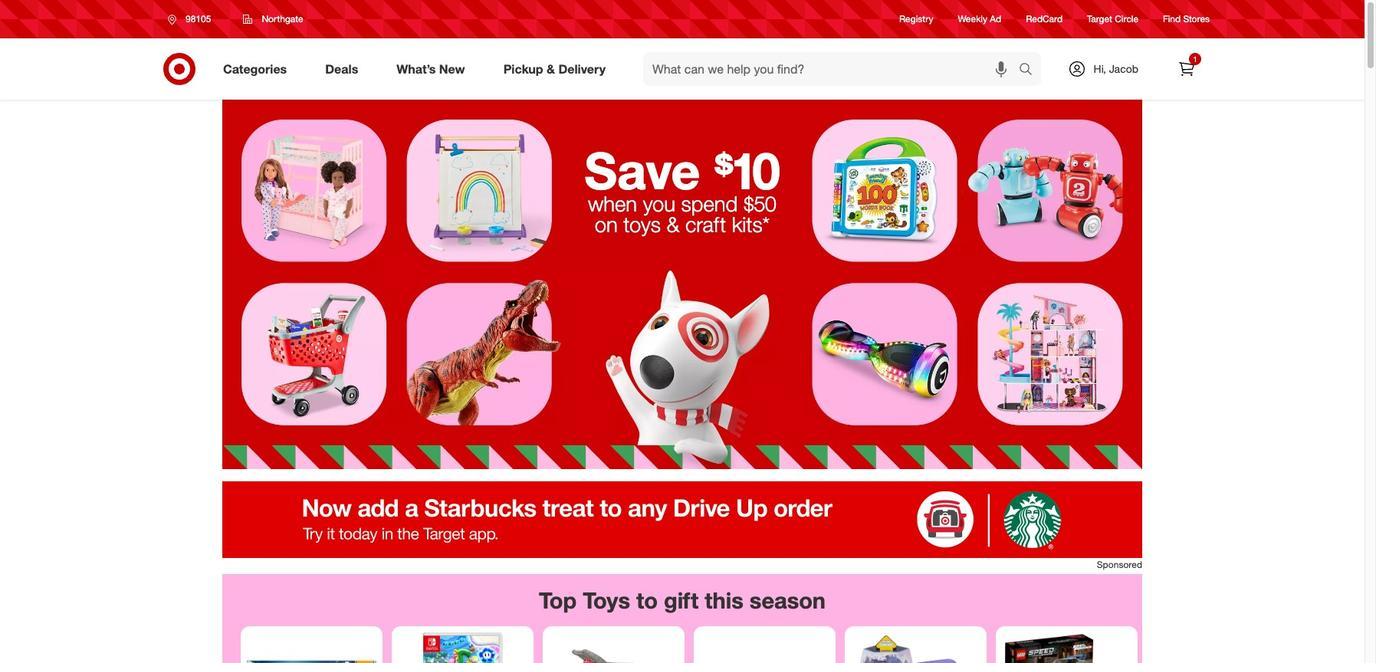Task type: vqa. For each thing, say whether or not it's contained in the screenshot.
ON
yes



Task type: describe. For each thing, give the bounding box(es) containing it.
pickup
[[504, 61, 544, 76]]

What can we help you find? suggestions appear below search field
[[644, 52, 1023, 86]]

$50
[[744, 191, 777, 216]]

1
[[1194, 54, 1198, 64]]

craft
[[686, 212, 727, 237]]

search
[[1012, 63, 1049, 78]]

hi,
[[1094, 62, 1107, 75]]

toys
[[624, 212, 661, 237]]

target circle
[[1088, 13, 1139, 25]]

northgate
[[262, 13, 303, 25]]

jacob
[[1110, 62, 1139, 75]]

find stores link
[[1164, 13, 1210, 26]]

when
[[588, 191, 637, 216]]

categories
[[223, 61, 287, 76]]

top
[[539, 587, 577, 614]]

what's
[[397, 61, 436, 76]]

target circle link
[[1088, 13, 1139, 26]]

search button
[[1012, 52, 1049, 89]]

kits*
[[732, 212, 770, 237]]

carousel region
[[222, 575, 1143, 664]]

hi, jacob
[[1094, 62, 1139, 75]]

redcard link
[[1027, 13, 1063, 26]]

redcard
[[1027, 13, 1063, 25]]

registry
[[900, 13, 934, 25]]

weekly ad
[[958, 13, 1002, 25]]

sponsored
[[1098, 559, 1143, 571]]

weekly ad link
[[958, 13, 1002, 26]]

pickup & delivery
[[504, 61, 606, 76]]

target
[[1088, 13, 1113, 25]]

new
[[439, 61, 465, 76]]

what's new link
[[384, 52, 485, 86]]

advertisement region
[[222, 482, 1143, 558]]

$10
[[715, 139, 781, 201]]

registry link
[[900, 13, 934, 26]]



Task type: locate. For each thing, give the bounding box(es) containing it.
delivery
[[559, 61, 606, 76]]

spend
[[682, 191, 738, 216]]

season
[[750, 587, 826, 614]]

on
[[595, 212, 618, 237]]

categories link
[[210, 52, 306, 86]]

deals link
[[312, 52, 378, 86]]

pickup & delivery link
[[491, 52, 625, 86]]

ad
[[991, 13, 1002, 25]]

weekly
[[958, 13, 988, 25]]

when you spend $50 on toys & craft kits*
[[588, 191, 777, 237]]

find
[[1164, 13, 1181, 25]]

save $10
[[585, 139, 781, 201]]

1 horizontal spatial &
[[667, 212, 680, 237]]

this
[[705, 587, 744, 614]]

0 horizontal spatial &
[[547, 61, 555, 76]]

98105
[[186, 13, 211, 25]]

& inside when you spend $50 on toys & craft kits*
[[667, 212, 680, 237]]

you
[[643, 191, 676, 216]]

top toys to gift this season
[[539, 587, 826, 614]]

circle
[[1115, 13, 1139, 25]]

toys
[[583, 587, 631, 614]]

0 vertical spatial &
[[547, 61, 555, 76]]

save
[[585, 139, 701, 201]]

northgate button
[[233, 5, 313, 33]]

deals
[[325, 61, 358, 76]]

find stores
[[1164, 13, 1210, 25]]

& inside pickup & delivery link
[[547, 61, 555, 76]]

gift
[[664, 587, 699, 614]]

& right pickup
[[547, 61, 555, 76]]

1 link
[[1171, 52, 1204, 86]]

what's new
[[397, 61, 465, 76]]

to
[[637, 587, 658, 614]]

98105 button
[[158, 5, 227, 33]]

stores
[[1184, 13, 1210, 25]]

& right toys
[[667, 212, 680, 237]]

&
[[547, 61, 555, 76], [667, 212, 680, 237]]

1 vertical spatial &
[[667, 212, 680, 237]]



